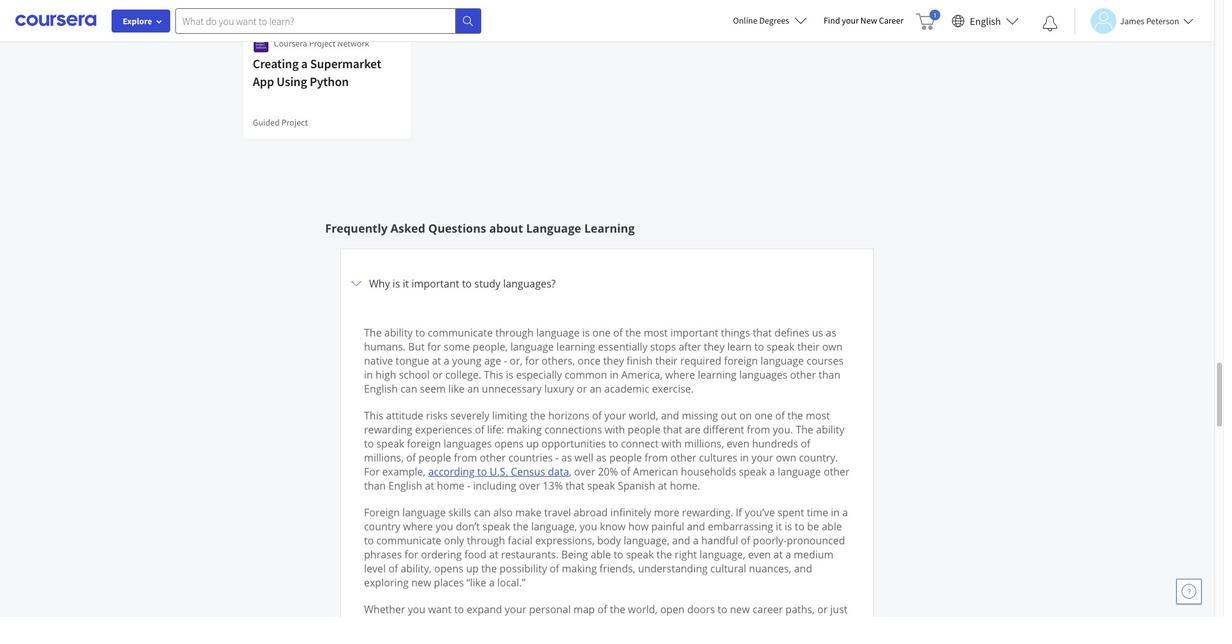 Task type: describe. For each thing, give the bounding box(es) containing it.
experiences
[[415, 423, 473, 437]]

travel
[[545, 506, 571, 520]]

it inside dropdown button
[[403, 277, 409, 291]]

world, inside this attitude risks severely limiting the horizons of your world, and missing out on one of the most rewarding experiences of life: making connections with people that are different from you. the ability to speak foreign languages opens up opportunities to connect with millions, even hundreds of millions, of people from other countries - as well as people from other cultures in your own country. for example,
[[629, 409, 659, 423]]

ability inside the ability to communicate through language is one of the most important things that defines us as humans. but for some people, language learning essentially stops after they learn to speak their own native tongue at a young age - or, for others, once they finish their required foreign language courses in high school or college. this is especially common in america, where learning languages other than english can seem like an unnecessary luxury or an academic exercise.
[[385, 326, 413, 340]]

expand
[[467, 603, 502, 617]]

is inside dropdown button
[[393, 277, 400, 291]]

1 horizontal spatial from
[[645, 451, 668, 465]]

2 horizontal spatial for
[[526, 354, 539, 368]]

the inside the ability to communicate through language is one of the most important things that defines us as humans. but for some people, language learning essentially stops after they learn to speak their own native tongue at a young age - or, for others, once they finish their required foreign language courses in high school or college. this is especially common in america, where learning languages other than english can seem like an unnecessary luxury or an academic exercise.
[[626, 326, 641, 340]]

also
[[494, 506, 513, 520]]

at left the home
[[425, 479, 435, 493]]

missing
[[682, 409, 719, 423]]

shopping cart: 1 item image
[[917, 10, 941, 30]]

online degrees button
[[723, 6, 818, 34]]

at right food
[[489, 548, 499, 562]]

asked
[[391, 221, 426, 236]]

to up tongue at the left of the page
[[416, 326, 425, 340]]

online degrees
[[733, 15, 790, 26]]

new inside foreign language skills can also make travel abroad infinitely more rewarding. if you've spent time in a country where you don't speak the language, you know how painful and embarrassing it is to be able to communicate only through facial expressions, body language, and a handful of poorly-pronounced phrases for ordering food at restaurants. being able to speak the right language, even at a medium level of ability, opens up the possibility of making friends, understanding cultural nuances, and exploring new places "like a local."
[[412, 576, 432, 590]]

speak down hundreds
[[739, 465, 767, 479]]

that inside the ability to communicate through language is one of the most important things that defines us as humans. but for some people, language learning essentially stops after they learn to speak their own native tongue at a young age - or, for others, once they finish their required foreign language courses in high school or college. this is especially common in america, where learning languages other than english can seem like an unnecessary luxury or an academic exercise.
[[753, 326, 772, 340]]

hundreds
[[753, 437, 799, 451]]

an inside whether you want to expand your personal map of the world, open doors to new career paths, or just experience the joy of cross-cultural connection, the ability to learn new languages is an indispensabl
[[764, 617, 775, 618]]

people,
[[473, 340, 508, 354]]

2 horizontal spatial language,
[[700, 548, 746, 562]]

but
[[408, 340, 425, 354]]

risks
[[426, 409, 448, 423]]

0 horizontal spatial or
[[433, 368, 443, 382]]

creating
[[253, 56, 299, 71]]

What do you want to learn? text field
[[175, 8, 456, 33]]

important inside the ability to communicate through language is one of the most important things that defines us as humans. but for some people, language learning essentially stops after they learn to speak their own native tongue at a young age - or, for others, once they finish their required foreign language courses in high school or college. this is especially common in america, where learning languages other than english can seem like an unnecessary luxury or an academic exercise.
[[671, 326, 719, 340]]

more
[[654, 506, 680, 520]]

age
[[485, 354, 502, 368]]

attitude
[[386, 409, 424, 423]]

high
[[376, 368, 396, 382]]

opportunities
[[542, 437, 606, 451]]

home.
[[670, 479, 701, 493]]

and up understanding
[[673, 534, 691, 548]]

to inside dropdown button
[[462, 277, 472, 291]]

you inside whether you want to expand your personal map of the world, open doors to new career paths, or just experience the joy of cross-cultural connection, the ability to learn new languages is an indispensabl
[[408, 603, 426, 617]]

of up hundreds
[[776, 409, 785, 423]]

language down defines
[[761, 354, 804, 368]]

0 horizontal spatial over
[[519, 479, 540, 493]]

questions
[[429, 221, 487, 236]]

the left right
[[657, 548, 673, 562]]

languages?
[[504, 277, 556, 291]]

paths,
[[786, 603, 815, 617]]

0 horizontal spatial millions,
[[364, 451, 404, 465]]

explore button
[[112, 10, 170, 33]]

network
[[338, 38, 369, 49]]

infinitely
[[611, 506, 652, 520]]

a left medium
[[786, 548, 792, 562]]

to left be
[[795, 520, 805, 534]]

academic
[[605, 382, 650, 396]]

english button
[[948, 0, 1025, 41]]

learn inside the ability to communicate through language is one of the most important things that defines us as humans. but for some people, language learning essentially stops after they learn to speak their own native tongue at a young age - or, for others, once they finish their required foreign language courses in high school or college. this is especially common in america, where learning languages other than english can seem like an unnecessary luxury or an academic exercise.
[[728, 340, 752, 354]]

speak down the how
[[626, 548, 654, 562]]

as inside the ability to communicate through language is one of the most important things that defines us as humans. but for some people, language learning essentially stops after they learn to speak their own native tongue at a young age - or, for others, once they finish their required foreign language courses in high school or college. this is especially common in america, where learning languages other than english can seem like an unnecessary luxury or an academic exercise.
[[826, 326, 837, 340]]

2 horizontal spatial you
[[580, 520, 598, 534]]

abroad
[[574, 506, 608, 520]]

or,
[[510, 354, 523, 368]]

body
[[598, 534, 621, 548]]

medium
[[794, 548, 834, 562]]

your inside 'link'
[[842, 15, 859, 26]]

0 vertical spatial learning
[[557, 340, 596, 354]]

python
[[310, 73, 349, 89]]

want
[[428, 603, 452, 617]]

school
[[399, 368, 430, 382]]

finish
[[627, 354, 653, 368]]

degrees
[[760, 15, 790, 26]]

1 vertical spatial learning
[[698, 368, 737, 382]]

the right limiting
[[530, 409, 546, 423]]

data
[[548, 465, 569, 479]]

other inside , over 20% of american households speak a language other than english at home - including over 13% that speak spanish at home.
[[824, 465, 850, 479]]

app
[[253, 73, 274, 89]]

nuances,
[[749, 562, 792, 576]]

open
[[661, 603, 685, 617]]

james peterson button
[[1075, 8, 1194, 33]]

the inside the ability to communicate through language is one of the most important things that defines us as humans. but for some people, language learning essentially stops after they learn to speak their own native tongue at a young age - or, for others, once they finish their required foreign language courses in high school or college. this is especially common in america, where learning languages other than english can seem like an unnecessary luxury or an academic exercise.
[[364, 326, 382, 340]]

speak up the abroad
[[588, 479, 616, 493]]

stops
[[651, 340, 676, 354]]

of right you.
[[801, 437, 811, 451]]

the right also
[[513, 520, 529, 534]]

your down academic
[[605, 409, 627, 423]]

1 horizontal spatial or
[[577, 382, 587, 396]]

0 horizontal spatial as
[[562, 451, 572, 465]]

in left the america,
[[610, 368, 619, 382]]

to left u.s.
[[478, 465, 487, 479]]

most inside the ability to communicate through language is one of the most important things that defines us as humans. but for some people, language learning essentially stops after they learn to speak their own native tongue at a young age - or, for others, once they finish their required foreign language courses in high school or college. this is especially common in america, where learning languages other than english can seem like an unnecessary luxury or an academic exercise.
[[644, 326, 668, 340]]

2 horizontal spatial new
[[730, 603, 750, 617]]

the left joy
[[419, 617, 435, 618]]

0 horizontal spatial from
[[454, 451, 477, 465]]

america,
[[622, 368, 663, 382]]

where inside foreign language skills can also make travel abroad infinitely more rewarding. if you've spent time in a country where you don't speak the language, you know how painful and embarrassing it is to be able to communicate only through facial expressions, body language, and a handful of poorly-pronounced phrases for ordering food at restaurants. being able to speak the right language, even at a medium level of ability, opens up the possibility of making friends, understanding cultural nuances, and exploring new places "like a local."
[[403, 520, 433, 534]]

personal
[[529, 603, 571, 617]]

census
[[511, 465, 546, 479]]

james
[[1121, 15, 1145, 26]]

countries
[[509, 451, 553, 465]]

coursera project network
[[274, 38, 369, 49]]

make
[[516, 506, 542, 520]]

than inside the ability to communicate through language is one of the most important things that defines us as humans. but for some people, language learning essentially stops after they learn to speak their own native tongue at a young age - or, for others, once they finish their required foreign language courses in high school or college. this is especially common in america, where learning languages other than english can seem like an unnecessary luxury or an academic exercise.
[[819, 368, 841, 382]]

find
[[824, 15, 841, 26]]

like
[[449, 382, 465, 396]]

map
[[574, 603, 595, 617]]

own inside this attitude risks severely limiting the horizons of your world, and missing out on one of the most rewarding experiences of life: making connections with people that are different from you. the ability to speak foreign languages opens up opportunities to connect with millions, even hundreds of millions, of people from other countries - as well as people from other cultures in your own country. for example,
[[776, 451, 797, 465]]

foreign inside the ability to communicate through language is one of the most important things that defines us as humans. but for some people, language learning essentially stops after they learn to speak their own native tongue at a young age - or, for others, once they finish their required foreign language courses in high school or college. this is especially common in america, where learning languages other than english can seem like an unnecessary luxury or an academic exercise.
[[724, 354, 758, 368]]

world, inside whether you want to expand your personal map of the world, open doors to new career paths, or just experience the joy of cross-cultural connection, the ability to learn new languages is an indispensabl
[[628, 603, 658, 617]]

of left life:
[[475, 423, 485, 437]]

opens inside foreign language skills can also make travel abroad infinitely more rewarding. if you've spent time in a country where you don't speak the language, you know how painful and embarrassing it is to be able to communicate only through facial expressions, body language, and a handful of poorly-pronounced phrases for ordering food at restaurants. being able to speak the right language, even at a medium level of ability, opens up the possibility of making friends, understanding cultural nuances, and exploring new places "like a local."
[[435, 562, 464, 576]]

of down the rewarding
[[407, 451, 416, 465]]

other inside the ability to communicate through language is one of the most important things that defines us as humans. but for some people, language learning essentially stops after they learn to speak their own native tongue at a young age - or, for others, once they finish their required foreign language courses in high school or college. this is especially common in america, where learning languages other than english can seem like an unnecessary luxury or an academic exercise.
[[791, 368, 817, 382]]

spent
[[778, 506, 805, 520]]

don't
[[456, 520, 480, 534]]

doors
[[688, 603, 715, 617]]

1 horizontal spatial they
[[704, 340, 725, 354]]

whether
[[364, 603, 405, 617]]

to down know
[[614, 548, 624, 562]]

0 horizontal spatial language,
[[532, 520, 577, 534]]

, over 20% of american households speak a language other than english at home - including over 13% that speak spanish at home.
[[364, 465, 850, 493]]

explore
[[123, 15, 152, 27]]

is right age
[[506, 368, 514, 382]]

of inside the ability to communicate through language is one of the most important things that defines us as humans. but for some people, language learning essentially stops after they learn to speak their own native tongue at a young age - or, for others, once they finish their required foreign language courses in high school or college. this is especially common in america, where learning languages other than english can seem like an unnecessary luxury or an academic exercise.
[[614, 326, 623, 340]]

opens inside this attitude risks severely limiting the horizons of your world, and missing out on one of the most rewarding experiences of life: making connections with people that are different from you. the ability to speak foreign languages opens up opportunities to connect with millions, even hundreds of millions, of people from other countries - as well as people from other cultures in your own country. for example,
[[495, 437, 524, 451]]

pronounced
[[787, 534, 846, 548]]

restaurants.
[[501, 548, 559, 562]]

things
[[721, 326, 751, 340]]

english inside the ability to communicate through language is one of the most important things that defines us as humans. but for some people, language learning essentially stops after they learn to speak their own native tongue at a young age - or, for others, once they finish their required foreign language courses in high school or college. this is especially common in america, where learning languages other than english can seem like an unnecessary luxury or an academic exercise.
[[364, 382, 398, 396]]

people up spanish on the right of page
[[610, 451, 642, 465]]

coursera image
[[15, 10, 96, 31]]

is inside foreign language skills can also make travel abroad infinitely more rewarding. if you've spent time in a country where you don't speak the language, you know how painful and embarrassing it is to be able to communicate only through facial expressions, body language, and a handful of poorly-pronounced phrases for ordering food at restaurants. being able to speak the right language, even at a medium level of ability, opens up the possibility of making friends, understanding cultural nuances, and exploring new places "like a local."
[[785, 520, 793, 534]]

some
[[444, 340, 470, 354]]

at inside the ability to communicate through language is one of the most important things that defines us as humans. but for some people, language learning essentially stops after they learn to speak their own native tongue at a young age - or, for others, once they finish their required foreign language courses in high school or college. this is especially common in america, where learning languages other than english can seem like an unnecessary luxury or an academic exercise.
[[432, 354, 441, 368]]

foreign
[[364, 506, 400, 520]]

places
[[434, 576, 464, 590]]

to left open
[[640, 617, 650, 618]]

defines
[[775, 326, 810, 340]]

on
[[740, 409, 752, 423]]

the right connection,
[[591, 617, 607, 618]]

1 horizontal spatial over
[[575, 465, 596, 479]]

people down experiences
[[419, 451, 452, 465]]

20%
[[598, 465, 618, 479]]

whether you want to expand your personal map of the world, open doors to new career paths, or just experience the joy of cross-cultural connection, the ability to learn new languages is an indispensabl
[[364, 603, 848, 618]]

1 horizontal spatial new
[[680, 617, 700, 618]]

courses
[[807, 354, 844, 368]]

of left poorly-
[[741, 534, 751, 548]]

us
[[813, 326, 824, 340]]

why is it important to study languages?
[[369, 277, 556, 291]]

to up level
[[364, 534, 374, 548]]

this attitude risks severely limiting the horizons of your world, and missing out on one of the most rewarding experiences of life: making connections with people that are different from you. the ability to speak foreign languages opens up opportunities to connect with millions, even hundreds of millions, of people from other countries - as well as people from other cultures in your own country. for example,
[[364, 409, 845, 479]]

college.
[[446, 368, 482, 382]]

online
[[733, 15, 758, 26]]

1 horizontal spatial millions,
[[685, 437, 724, 451]]

1 horizontal spatial an
[[590, 382, 602, 396]]

coursera project network image
[[253, 37, 269, 53]]

1 horizontal spatial able
[[822, 520, 843, 534]]

to right doors
[[718, 603, 728, 617]]

level
[[364, 562, 386, 576]]

connection,
[[533, 617, 589, 618]]

the right map
[[610, 603, 626, 617]]

english inside , over 20% of american households speak a language other than english at home - including over 13% that speak spanish at home.
[[389, 479, 423, 493]]

is inside whether you want to expand your personal map of the world, open doors to new career paths, or just experience the joy of cross-cultural connection, the ability to learn new languages is an indispensabl
[[753, 617, 761, 618]]

0 horizontal spatial an
[[468, 382, 480, 396]]

or inside whether you want to expand your personal map of the world, open doors to new career paths, or just experience the joy of cross-cultural connection, the ability to learn new languages is an indispensabl
[[818, 603, 828, 617]]

making inside this attitude risks severely limiting the horizons of your world, and missing out on one of the most rewarding experiences of life: making connections with people that are different from you. the ability to speak foreign languages opens up opportunities to connect with millions, even hundreds of millions, of people from other countries - as well as people from other cultures in your own country. for example,
[[507, 423, 542, 437]]

is up once
[[583, 326, 590, 340]]

through inside foreign language skills can also make travel abroad infinitely more rewarding. if you've spent time in a country where you don't speak the language, you know how painful and embarrassing it is to be able to communicate only through facial expressions, body language, and a handful of poorly-pronounced phrases for ordering food at restaurants. being able to speak the right language, even at a medium level of ability, opens up the possibility of making friends, understanding cultural nuances, and exploring new places "like a local."
[[467, 534, 505, 548]]

that inside , over 20% of american households speak a language other than english at home - including over 13% that speak spanish at home.
[[566, 479, 585, 493]]

of left 'being'
[[550, 562, 560, 576]]

out
[[721, 409, 737, 423]]

"like
[[467, 576, 487, 590]]

languages inside the ability to communicate through language is one of the most important things that defines us as humans. but for some people, language learning essentially stops after they learn to speak their own native tongue at a young age - or, for others, once they finish their required foreign language courses in high school or college. this is especially common in america, where learning languages other than english can seem like an unnecessary luxury or an academic exercise.
[[740, 368, 788, 382]]

according to u.s. census data
[[428, 465, 569, 479]]

other up home.
[[671, 451, 697, 465]]

0 horizontal spatial their
[[656, 354, 678, 368]]

one inside the ability to communicate through language is one of the most important things that defines us as humans. but for some people, language learning essentially stops after they learn to speak their own native tongue at a young age - or, for others, once they finish their required foreign language courses in high school or college. this is especially common in america, where learning languages other than english can seem like an unnecessary luxury or an academic exercise.
[[593, 326, 611, 340]]

,
[[569, 465, 572, 479]]

and right painful
[[687, 520, 706, 534]]

a left handful
[[693, 534, 699, 548]]

life:
[[487, 423, 505, 437]]

foreign language skills can also make travel abroad infinitely more rewarding. if you've spent time in a country where you don't speak the language, you know how painful and embarrassing it is to be able to communicate only through facial expressions, body language, and a handful of poorly-pronounced phrases for ordering food at restaurants. being able to speak the right language, even at a medium level of ability, opens up the possibility of making friends, understanding cultural nuances, and exploring new places "like a local."
[[364, 506, 849, 590]]



Task type: vqa. For each thing, say whether or not it's contained in the screenshot.
2nd Show from the top
no



Task type: locate. For each thing, give the bounding box(es) containing it.
to
[[462, 277, 472, 291], [416, 326, 425, 340], [755, 340, 765, 354], [364, 437, 374, 451], [609, 437, 619, 451], [478, 465, 487, 479], [795, 520, 805, 534], [364, 534, 374, 548], [614, 548, 624, 562], [454, 603, 464, 617], [718, 603, 728, 617], [640, 617, 650, 618]]

according to u.s. census data link
[[428, 465, 569, 479]]

and inside this attitude risks severely limiting the horizons of your world, and missing out on one of the most rewarding experiences of life: making connections with people that are different from you. the ability to speak foreign languages opens up opportunities to connect with millions, even hundreds of millions, of people from other countries - as well as people from other cultures in your own country. for example,
[[661, 409, 680, 423]]

luxury
[[545, 382, 574, 396]]

0 horizontal spatial it
[[403, 277, 409, 291]]

than inside , over 20% of american households speak a language other than english at home - including over 13% that speak spanish at home.
[[364, 479, 386, 493]]

1 horizontal spatial for
[[428, 340, 441, 354]]

english inside button
[[971, 14, 1002, 27]]

making inside foreign language skills can also make travel abroad infinitely more rewarding. if you've spent time in a country where you don't speak the language, you know how painful and embarrassing it is to be able to communicate only through facial expressions, body language, and a handful of poorly-pronounced phrases for ordering food at restaurants. being able to speak the right language, even at a medium level of ability, opens up the possibility of making friends, understanding cultural nuances, and exploring new places "like a local."
[[562, 562, 597, 576]]

important up required
[[671, 326, 719, 340]]

joy
[[438, 617, 451, 618]]

foreign inside this attitude risks severely limiting the horizons of your world, and missing out on one of the most rewarding experiences of life: making connections with people that are different from you. the ability to speak foreign languages opens up opportunities to connect with millions, even hundreds of millions, of people from other countries - as well as people from other cultures in your own country. for example,
[[407, 437, 441, 451]]

through inside the ability to communicate through language is one of the most important things that defines us as humans. but for some people, language learning essentially stops after they learn to speak their own native tongue at a young age - or, for others, once they finish their required foreign language courses in high school or college. this is especially common in america, where learning languages other than english can seem like an unnecessary luxury or an academic exercise.
[[496, 326, 534, 340]]

list item
[[341, 249, 875, 618]]

to right joy
[[454, 603, 464, 617]]

the right you.
[[796, 423, 814, 437]]

native
[[364, 354, 393, 368]]

0 vertical spatial important
[[412, 277, 460, 291]]

learn left doors
[[653, 617, 677, 618]]

a inside the ability to communicate through language is one of the most important things that defines us as humans. but for some people, language learning essentially stops after they learn to speak their own native tongue at a young age - or, for others, once they finish their required foreign language courses in high school or college. this is especially common in america, where learning languages other than english can seem like an unnecessary luxury or an academic exercise.
[[444, 354, 450, 368]]

language left skills
[[403, 506, 446, 520]]

languages inside whether you want to expand your personal map of the world, open doors to new career paths, or just experience the joy of cross-cultural connection, the ability to learn new languages is an indispensabl
[[703, 617, 751, 618]]

a
[[301, 56, 308, 71], [444, 354, 450, 368], [770, 465, 776, 479], [843, 506, 849, 520], [693, 534, 699, 548], [786, 548, 792, 562], [489, 576, 495, 590]]

english down native
[[364, 382, 398, 396]]

2 vertical spatial english
[[389, 479, 423, 493]]

career
[[880, 15, 904, 26]]

important inside dropdown button
[[412, 277, 460, 291]]

american
[[633, 465, 679, 479]]

career
[[753, 603, 783, 617]]

spanish
[[618, 479, 656, 493]]

languages up on
[[740, 368, 788, 382]]

0 horizontal spatial that
[[566, 479, 585, 493]]

at left medium
[[774, 548, 783, 562]]

most right you.
[[806, 409, 830, 423]]

up inside foreign language skills can also make travel abroad infinitely more rewarding. if you've spent time in a country where you don't speak the language, you know how painful and embarrassing it is to be able to communicate only through facial expressions, body language, and a handful of poorly-pronounced phrases for ordering food at restaurants. being able to speak the right language, even at a medium level of ability, opens up the possibility of making friends, understanding cultural nuances, and exploring new places "like a local."
[[466, 562, 479, 576]]

horizons
[[549, 409, 590, 423]]

of right 20%
[[621, 465, 631, 479]]

cultural down the local."
[[495, 617, 531, 618]]

it inside foreign language skills can also make travel abroad infinitely more rewarding. if you've spent time in a country where you don't speak the language, you know how painful and embarrassing it is to be able to communicate only through facial expressions, body language, and a handful of poorly-pronounced phrases for ordering food at restaurants. being able to speak the right language, even at a medium level of ability, opens up the possibility of making friends, understanding cultural nuances, and exploring new places "like a local."
[[776, 520, 782, 534]]

through right the only
[[467, 534, 505, 548]]

can inside foreign language skills can also make travel abroad infinitely more rewarding. if you've spent time in a country where you don't speak the language, you know how painful and embarrassing it is to be able to communicate only through facial expressions, body language, and a handful of poorly-pronounced phrases for ordering food at restaurants. being able to speak the right language, even at a medium level of ability, opens up the possibility of making friends, understanding cultural nuances, and exploring new places "like a local."
[[474, 506, 491, 520]]

this
[[484, 368, 504, 382], [364, 409, 384, 423]]

of inside , over 20% of american households speak a language other than english at home - including over 13% that speak spanish at home.
[[621, 465, 631, 479]]

1 vertical spatial opens
[[435, 562, 464, 576]]

1 horizontal spatial most
[[806, 409, 830, 423]]

0 vertical spatial world,
[[629, 409, 659, 423]]

1 horizontal spatial that
[[663, 423, 683, 437]]

learning
[[585, 221, 635, 236]]

are
[[685, 423, 701, 437]]

0 vertical spatial can
[[401, 382, 418, 396]]

cultural inside whether you want to expand your personal map of the world, open doors to new career paths, or just experience the joy of cross-cultural connection, the ability to learn new languages is an indispensabl
[[495, 617, 531, 618]]

a inside , over 20% of american households speak a language other than english at home - including over 13% that speak spanish at home.
[[770, 465, 776, 479]]

speak inside the ability to communicate through language is one of the most important things that defines us as humans. but for some people, language learning essentially stops after they learn to speak their own native tongue at a young age - or, for others, once they finish their required foreign language courses in high school or college. this is especially common in america, where learning languages other than english can seem like an unnecessary luxury or an academic exercise.
[[767, 340, 795, 354]]

1 vertical spatial -
[[556, 451, 559, 465]]

0 vertical spatial english
[[971, 14, 1002, 27]]

1 horizontal spatial ability
[[609, 617, 638, 618]]

language down hundreds
[[778, 465, 822, 479]]

that inside this attitude risks severely limiting the horizons of your world, and missing out on one of the most rewarding experiences of life: making connections with people that are different from you. the ability to speak foreign languages opens up opportunities to connect with millions, even hundreds of millions, of people from other countries - as well as people from other cultures in your own country. for example,
[[663, 423, 683, 437]]

that left are at right
[[663, 423, 683, 437]]

new left career
[[730, 603, 750, 617]]

over right , at the bottom left
[[575, 465, 596, 479]]

0 horizontal spatial the
[[364, 326, 382, 340]]

0 horizontal spatial -
[[467, 479, 471, 493]]

1 horizontal spatial the
[[796, 423, 814, 437]]

language inside , over 20% of american households speak a language other than english at home - including over 13% that speak spanish at home.
[[778, 465, 822, 479]]

frequently asked questions about language learning
[[325, 221, 635, 236]]

painful
[[652, 520, 685, 534]]

languages down severely
[[444, 437, 492, 451]]

0 horizontal spatial important
[[412, 277, 460, 291]]

1 vertical spatial most
[[806, 409, 830, 423]]

in
[[364, 368, 373, 382], [610, 368, 619, 382], [741, 451, 749, 465], [831, 506, 840, 520]]

they right after
[[704, 340, 725, 354]]

2 vertical spatial that
[[566, 479, 585, 493]]

most inside this attitude risks severely limiting the horizons of your world, and missing out on one of the most rewarding experiences of life: making connections with people that are different from you. the ability to speak foreign languages opens up opportunities to connect with millions, even hundreds of millions, of people from other countries - as well as people from other cultures in your own country. for example,
[[806, 409, 830, 423]]

own right defines
[[823, 340, 843, 354]]

an right like
[[468, 382, 480, 396]]

1 horizontal spatial as
[[596, 451, 607, 465]]

after
[[679, 340, 702, 354]]

that right 13%
[[566, 479, 585, 493]]

one
[[593, 326, 611, 340], [755, 409, 773, 423]]

language, down infinitely
[[624, 534, 670, 548]]

speak right don't
[[483, 520, 511, 534]]

language,
[[532, 520, 577, 534], [624, 534, 670, 548], [700, 548, 746, 562]]

ordering
[[421, 548, 462, 562]]

can inside the ability to communicate through language is one of the most important things that defines us as humans. but for some people, language learning essentially stops after they learn to speak their own native tongue at a young age - or, for others, once they finish their required foreign language courses in high school or college. this is especially common in america, where learning languages other than english can seem like an unnecessary luxury or an academic exercise.
[[401, 382, 418, 396]]

millions,
[[685, 437, 724, 451], [364, 451, 404, 465]]

1 vertical spatial the
[[796, 423, 814, 437]]

a left young
[[444, 354, 450, 368]]

once
[[578, 354, 601, 368]]

a up using
[[301, 56, 308, 71]]

foreign down risks
[[407, 437, 441, 451]]

learning up 'common'
[[557, 340, 596, 354]]

new
[[412, 576, 432, 590], [730, 603, 750, 617], [680, 617, 700, 618]]

foreign down things
[[724, 354, 758, 368]]

0 vertical spatial communicate
[[428, 326, 493, 340]]

language up others,
[[537, 326, 580, 340]]

how
[[629, 520, 649, 534]]

guided project
[[253, 117, 308, 128]]

this left or,
[[484, 368, 504, 382]]

language up especially
[[511, 340, 554, 354]]

0 horizontal spatial this
[[364, 409, 384, 423]]

0 horizontal spatial one
[[593, 326, 611, 340]]

your right find
[[842, 15, 859, 26]]

friends,
[[600, 562, 636, 576]]

a right time
[[843, 506, 849, 520]]

as left well
[[562, 451, 572, 465]]

0 horizontal spatial with
[[605, 423, 625, 437]]

1 horizontal spatial foreign
[[724, 354, 758, 368]]

1 horizontal spatial -
[[504, 354, 507, 368]]

millions, down the rewarding
[[364, 451, 404, 465]]

than up foreign
[[364, 479, 386, 493]]

well
[[575, 451, 594, 465]]

1 vertical spatial important
[[671, 326, 719, 340]]

- inside the ability to communicate through language is one of the most important things that defines us as humans. but for some people, language learning essentially stops after they learn to speak their own native tongue at a young age - or, for others, once they finish their required foreign language courses in high school or college. this is especially common in america, where learning languages other than english can seem like an unnecessary luxury or an academic exercise.
[[504, 354, 507, 368]]

1 horizontal spatial learn
[[728, 340, 752, 354]]

0 horizontal spatial than
[[364, 479, 386, 493]]

0 horizontal spatial own
[[776, 451, 797, 465]]

a inside "creating a supermarket app using python"
[[301, 56, 308, 71]]

2 horizontal spatial that
[[753, 326, 772, 340]]

0 vertical spatial languages
[[740, 368, 788, 382]]

seem
[[420, 382, 446, 396]]

at left home.
[[658, 479, 668, 493]]

1 vertical spatial world,
[[628, 603, 658, 617]]

this left attitude
[[364, 409, 384, 423]]

1 horizontal spatial their
[[798, 340, 820, 354]]

connect
[[621, 437, 659, 451]]

james peterson
[[1121, 15, 1180, 26]]

able
[[822, 520, 843, 534], [591, 548, 611, 562]]

it right you've
[[776, 520, 782, 534]]

1 horizontal spatial making
[[562, 562, 597, 576]]

project for guided
[[282, 117, 308, 128]]

of right joy
[[454, 617, 464, 618]]

learn right required
[[728, 340, 752, 354]]

why is it important to study languages? button
[[349, 257, 866, 311]]

0 vertical spatial making
[[507, 423, 542, 437]]

- inside this attitude risks severely limiting the horizons of your world, and missing out on one of the most rewarding experiences of life: making connections with people that are different from you. the ability to speak foreign languages opens up opportunities to connect with millions, even hundreds of millions, of people from other countries - as well as people from other cultures in your own country. for example,
[[556, 451, 559, 465]]

households
[[681, 465, 737, 479]]

1 vertical spatial one
[[755, 409, 773, 423]]

- inside , over 20% of american households speak a language other than english at home - including over 13% that speak spanish at home.
[[467, 479, 471, 493]]

limiting
[[492, 409, 528, 423]]

others,
[[542, 354, 575, 368]]

other down defines
[[791, 368, 817, 382]]

for
[[428, 340, 441, 354], [526, 354, 539, 368], [405, 548, 419, 562]]

2 horizontal spatial ability
[[817, 423, 845, 437]]

1 horizontal spatial important
[[671, 326, 719, 340]]

2 horizontal spatial or
[[818, 603, 828, 617]]

language inside foreign language skills can also make travel abroad infinitely more rewarding. if you've spent time in a country where you don't speak the language, you know how painful and embarrassing it is to be able to communicate only through facial expressions, body language, and a handful of poorly-pronounced phrases for ordering food at restaurants. being able to speak the right language, even at a medium level of ability, opens up the possibility of making friends, understanding cultural nuances, and exploring new places "like a local."
[[403, 506, 446, 520]]

project
[[309, 38, 336, 49], [282, 117, 308, 128]]

can left seem
[[401, 382, 418, 396]]

1 vertical spatial making
[[562, 562, 597, 576]]

understanding
[[638, 562, 708, 576]]

list item containing why is it important to study languages?
[[341, 249, 875, 618]]

your inside whether you want to expand your personal map of the world, open doors to new career paths, or just experience the joy of cross-cultural connection, the ability to learn new languages is an indispensabl
[[505, 603, 527, 617]]

0 horizontal spatial most
[[644, 326, 668, 340]]

0 vertical spatial -
[[504, 354, 507, 368]]

2 vertical spatial languages
[[703, 617, 751, 618]]

even
[[727, 437, 750, 451], [749, 548, 771, 562]]

0 vertical spatial able
[[822, 520, 843, 534]]

1 vertical spatial able
[[591, 548, 611, 562]]

or
[[433, 368, 443, 382], [577, 382, 587, 396], [818, 603, 828, 617]]

1 horizontal spatial project
[[309, 38, 336, 49]]

even inside foreign language skills can also make travel abroad infinitely more rewarding. if you've spent time in a country where you don't speak the language, you know how painful and embarrassing it is to be able to communicate only through facial expressions, body language, and a handful of poorly-pronounced phrases for ordering food at restaurants. being able to speak the right language, even at a medium level of ability, opens up the possibility of making friends, understanding cultural nuances, and exploring new places "like a local."
[[749, 548, 771, 562]]

help center image
[[1182, 584, 1197, 600]]

communicate inside foreign language skills can also make travel abroad infinitely more rewarding. if you've spent time in a country where you don't speak the language, you know how painful and embarrassing it is to be able to communicate only through facial expressions, body language, and a handful of poorly-pronounced phrases for ordering food at restaurants. being able to speak the right language, even at a medium level of ability, opens up the possibility of making friends, understanding cultural nuances, and exploring new places "like a local."
[[377, 534, 442, 548]]

speak up the example,
[[377, 437, 405, 451]]

with
[[605, 423, 625, 437], [662, 437, 682, 451]]

to up for
[[364, 437, 374, 451]]

study
[[475, 277, 501, 291]]

people up american at the right bottom
[[628, 423, 661, 437]]

- left , at the bottom left
[[556, 451, 559, 465]]

- right the home
[[467, 479, 471, 493]]

an left paths,
[[764, 617, 775, 618]]

ability
[[385, 326, 413, 340], [817, 423, 845, 437], [609, 617, 638, 618]]

0 horizontal spatial for
[[405, 548, 419, 562]]

1 vertical spatial that
[[663, 423, 683, 437]]

up
[[527, 437, 539, 451], [466, 562, 479, 576]]

even inside this attitude risks severely limiting the horizons of your world, and missing out on one of the most rewarding experiences of life: making connections with people that are different from you. the ability to speak foreign languages opens up opportunities to connect with millions, even hundreds of millions, of people from other countries - as well as people from other cultures in your own country. for example,
[[727, 437, 750, 451]]

0 horizontal spatial project
[[282, 117, 308, 128]]

speak inside this attitude risks severely limiting the horizons of your world, and missing out on one of the most rewarding experiences of life: making connections with people that are different from you. the ability to speak foreign languages opens up opportunities to connect with millions, even hundreds of millions, of people from other countries - as well as people from other cultures in your own country. for example,
[[377, 437, 405, 451]]

0 horizontal spatial up
[[466, 562, 479, 576]]

1 vertical spatial communicate
[[377, 534, 442, 548]]

own
[[823, 340, 843, 354], [776, 451, 797, 465]]

over
[[575, 465, 596, 479], [519, 479, 540, 493]]

the left the local."
[[482, 562, 497, 576]]

1 horizontal spatial it
[[776, 520, 782, 534]]

1 vertical spatial through
[[467, 534, 505, 548]]

why
[[369, 277, 390, 291]]

0 vertical spatial opens
[[495, 437, 524, 451]]

0 horizontal spatial making
[[507, 423, 542, 437]]

2 horizontal spatial -
[[556, 451, 559, 465]]

1 horizontal spatial own
[[823, 340, 843, 354]]

one right on
[[755, 409, 773, 423]]

up right places
[[466, 562, 479, 576]]

as right well
[[596, 451, 607, 465]]

0 vertical spatial project
[[309, 38, 336, 49]]

where inside the ability to communicate through language is one of the most important things that defines us as humans. but for some people, language learning essentially stops after they learn to speak their own native tongue at a young age - or, for others, once they finish their required foreign language courses in high school or college. this is especially common in america, where learning languages other than english can seem like an unnecessary luxury or an academic exercise.
[[666, 368, 696, 382]]

0 horizontal spatial they
[[604, 354, 624, 368]]

-
[[504, 354, 507, 368], [556, 451, 559, 465], [467, 479, 471, 493]]

to left study
[[462, 277, 472, 291]]

through
[[496, 326, 534, 340], [467, 534, 505, 548]]

- left or,
[[504, 354, 507, 368]]

1 vertical spatial cultural
[[495, 617, 531, 618]]

speak left us
[[767, 340, 795, 354]]

1 vertical spatial where
[[403, 520, 433, 534]]

making right life:
[[507, 423, 542, 437]]

over left 13%
[[519, 479, 540, 493]]

1 horizontal spatial opens
[[495, 437, 524, 451]]

1 horizontal spatial one
[[755, 409, 773, 423]]

0 horizontal spatial ability
[[385, 326, 413, 340]]

guided
[[253, 117, 280, 128]]

1 horizontal spatial up
[[527, 437, 539, 451]]

according
[[428, 465, 475, 479]]

one inside this attitude risks severely limiting the horizons of your world, and missing out on one of the most rewarding experiences of life: making connections with people that are different from you. the ability to speak foreign languages opens up opportunities to connect with millions, even hundreds of millions, of people from other countries - as well as people from other cultures in your own country. for example,
[[755, 409, 773, 423]]

able right 'being'
[[591, 548, 611, 562]]

chevron right image
[[349, 276, 364, 292]]

2 horizontal spatial as
[[826, 326, 837, 340]]

if
[[736, 506, 743, 520]]

other up time
[[824, 465, 850, 479]]

from left you.
[[747, 423, 771, 437]]

0 horizontal spatial you
[[408, 603, 426, 617]]

speak
[[767, 340, 795, 354], [377, 437, 405, 451], [739, 465, 767, 479], [588, 479, 616, 493], [483, 520, 511, 534], [626, 548, 654, 562]]

0 vertical spatial foreign
[[724, 354, 758, 368]]

cross-
[[466, 617, 495, 618]]

this inside this attitude risks severely limiting the horizons of your world, and missing out on one of the most rewarding experiences of life: making connections with people that are different from you. the ability to speak foreign languages opens up opportunities to connect with millions, even hundreds of millions, of people from other countries - as well as people from other cultures in your own country. for example,
[[364, 409, 384, 423]]

just
[[831, 603, 848, 617]]

exercise.
[[652, 382, 694, 396]]

1 horizontal spatial language,
[[624, 534, 670, 548]]

the up finish
[[626, 326, 641, 340]]

of right horizons
[[593, 409, 602, 423]]

project right 'guided'
[[282, 117, 308, 128]]

0 vertical spatial than
[[819, 368, 841, 382]]

a right the "like
[[489, 576, 495, 590]]

for right but
[[428, 340, 441, 354]]

a down hundreds
[[770, 465, 776, 479]]

to right things
[[755, 340, 765, 354]]

ability inside whether you want to expand your personal map of the world, open doors to new career paths, or just experience the joy of cross-cultural connection, the ability to learn new languages is an indispensabl
[[609, 617, 638, 618]]

cultural inside foreign language skills can also make travel abroad infinitely more rewarding. if you've spent time in a country where you don't speak the language, you know how painful and embarrassing it is to be able to communicate only through facial expressions, body language, and a handful of poorly-pronounced phrases for ordering food at restaurants. being able to speak the right language, even at a medium level of ability, opens up the possibility of making friends, understanding cultural nuances, and exploring new places "like a local."
[[711, 562, 747, 576]]

tongue
[[396, 354, 430, 368]]

english
[[971, 14, 1002, 27], [364, 382, 398, 396], [389, 479, 423, 493]]

1 horizontal spatial you
[[436, 520, 453, 534]]

2 horizontal spatial from
[[747, 423, 771, 437]]

essentially
[[598, 340, 648, 354]]

show notifications image
[[1043, 16, 1058, 31]]

1 vertical spatial project
[[282, 117, 308, 128]]

for right or,
[[526, 354, 539, 368]]

0 vertical spatial that
[[753, 326, 772, 340]]

rewarding
[[364, 423, 413, 437]]

0 vertical spatial cultural
[[711, 562, 747, 576]]

1 horizontal spatial with
[[662, 437, 682, 451]]

ability inside this attitude risks severely limiting the horizons of your world, and missing out on one of the most rewarding experiences of life: making connections with people that are different from you. the ability to speak foreign languages opens up opportunities to connect with millions, even hundreds of millions, of people from other countries - as well as people from other cultures in your own country. for example,
[[817, 423, 845, 437]]

humans.
[[364, 340, 406, 354]]

making down "expressions,"
[[562, 562, 597, 576]]

language
[[526, 221, 582, 236]]

ability,
[[401, 562, 432, 576]]

1 horizontal spatial than
[[819, 368, 841, 382]]

up inside this attitude risks severely limiting the horizons of your world, and missing out on one of the most rewarding experiences of life: making connections with people that are different from you. the ability to speak foreign languages opens up opportunities to connect with millions, even hundreds of millions, of people from other countries - as well as people from other cultures in your own country. for example,
[[527, 437, 539, 451]]

learn inside whether you want to expand your personal map of the world, open doors to new career paths, or just experience the joy of cross-cultural connection, the ability to learn new languages is an indispensabl
[[653, 617, 677, 618]]

for inside foreign language skills can also make travel abroad infinitely more rewarding. if you've spent time in a country where you don't speak the language, you know how painful and embarrassing it is to be able to communicate only through facial expressions, body language, and a handful of poorly-pronounced phrases for ordering food at restaurants. being able to speak the right language, even at a medium level of ability, opens up the possibility of making friends, understanding cultural nuances, and exploring new places "like a local."
[[405, 548, 419, 562]]

in inside this attitude risks severely limiting the horizons of your world, and missing out on one of the most rewarding experiences of life: making connections with people that are different from you. the ability to speak foreign languages opens up opportunities to connect with millions, even hundreds of millions, of people from other countries - as well as people from other cultures in your own country. for example,
[[741, 451, 749, 465]]

home
[[437, 479, 465, 493]]

None search field
[[175, 8, 482, 33]]

the
[[364, 326, 382, 340], [796, 423, 814, 437]]

own inside the ability to communicate through language is one of the most important things that defines us as humans. but for some people, language learning essentially stops after they learn to speak their own native tongue at a young age - or, for others, once they finish their required foreign language courses in high school or college. this is especially common in america, where learning languages other than english can seem like an unnecessary luxury or an academic exercise.
[[823, 340, 843, 354]]

about
[[490, 221, 523, 236]]

project for coursera
[[309, 38, 336, 49]]

your down you.
[[752, 451, 774, 465]]

and down pronounced
[[795, 562, 813, 576]]

0 vertical spatial the
[[364, 326, 382, 340]]

1 vertical spatial languages
[[444, 437, 492, 451]]

from up spanish on the right of page
[[645, 451, 668, 465]]

of right map
[[598, 603, 608, 617]]

in inside foreign language skills can also make travel abroad infinitely more rewarding. if you've spent time in a country where you don't speak the language, you know how painful and embarrassing it is to be able to communicate only through facial expressions, body language, and a handful of poorly-pronounced phrases for ordering food at restaurants. being able to speak the right language, even at a medium level of ability, opens up the possibility of making friends, understanding cultural nuances, and exploring new places "like a local."
[[831, 506, 840, 520]]

0 horizontal spatial able
[[591, 548, 611, 562]]

handful
[[702, 534, 739, 548]]

to left the connect
[[609, 437, 619, 451]]

embarrassing
[[708, 520, 774, 534]]

new
[[861, 15, 878, 26]]

you left want
[[408, 603, 426, 617]]

1 horizontal spatial can
[[474, 506, 491, 520]]

0 vertical spatial through
[[496, 326, 534, 340]]

you've
[[745, 506, 775, 520]]

creating a supermarket app using python
[[253, 56, 382, 89]]

or right school
[[433, 368, 443, 382]]

it
[[403, 277, 409, 291], [776, 520, 782, 534]]

for
[[364, 465, 380, 479]]

at
[[432, 354, 441, 368], [425, 479, 435, 493], [658, 479, 668, 493], [489, 548, 499, 562], [774, 548, 783, 562]]

of right level
[[389, 562, 398, 576]]

country
[[364, 520, 401, 534]]

other up including
[[480, 451, 506, 465]]

0 horizontal spatial opens
[[435, 562, 464, 576]]

from up the home
[[454, 451, 477, 465]]

expressions,
[[536, 534, 595, 548]]

and
[[661, 409, 680, 423], [687, 520, 706, 534], [673, 534, 691, 548], [795, 562, 813, 576]]

language, down 'embarrassing'
[[700, 548, 746, 562]]

this inside the ability to communicate through language is one of the most important things that defines us as humans. but for some people, language learning essentially stops after they learn to speak their own native tongue at a young age - or, for others, once they finish their required foreign language courses in high school or college. this is especially common in america, where learning languages other than english can seem like an unnecessary luxury or an academic exercise.
[[484, 368, 504, 382]]

the up hundreds
[[788, 409, 804, 423]]

local."
[[498, 576, 526, 590]]

example,
[[383, 465, 426, 479]]

0 vertical spatial ability
[[385, 326, 413, 340]]

in left high
[[364, 368, 373, 382]]

skills
[[449, 506, 472, 520]]

the inside this attitude risks severely limiting the horizons of your world, and missing out on one of the most rewarding experiences of life: making connections with people that are different from you. the ability to speak foreign languages opens up opportunities to connect with millions, even hundreds of millions, of people from other countries - as well as people from other cultures in your own country. for example,
[[796, 423, 814, 437]]

languages inside this attitude risks severely limiting the horizons of your world, and missing out on one of the most rewarding experiences of life: making connections with people that are different from you. the ability to speak foreign languages opens up opportunities to connect with millions, even hundreds of millions, of people from other countries - as well as people from other cultures in your own country. for example,
[[444, 437, 492, 451]]

1 vertical spatial up
[[466, 562, 479, 576]]

important left study
[[412, 277, 460, 291]]

is left be
[[785, 520, 793, 534]]

communicate inside the ability to communicate through language is one of the most important things that defines us as humans. but for some people, language learning essentially stops after they learn to speak their own native tongue at a young age - or, for others, once they finish their required foreign language courses in high school or college. this is especially common in america, where learning languages other than english can seem like an unnecessary luxury or an academic exercise.
[[428, 326, 493, 340]]

1 horizontal spatial where
[[666, 368, 696, 382]]

0 horizontal spatial cultural
[[495, 617, 531, 618]]

2 vertical spatial ability
[[609, 617, 638, 618]]



